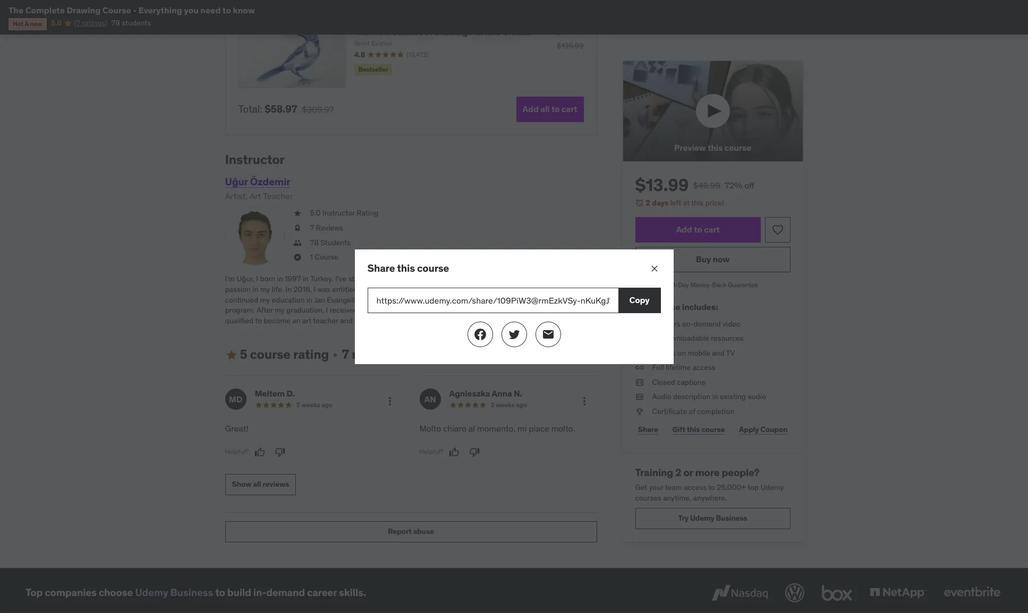 Task type: describe. For each thing, give the bounding box(es) containing it.
education.
[[403, 316, 438, 326]]

4.8
[[354, 50, 365, 60]]

30-day money-back guarantee
[[668, 281, 758, 289]]

1 medium image from the left
[[474, 328, 487, 341]]

-
[[133, 5, 137, 15]]

this for gift this course
[[687, 425, 700, 435]]

the art & science of drawing / basic skills link
[[354, 27, 531, 37]]

add for add all to cart
[[523, 104, 539, 114]]

alarm image
[[635, 199, 644, 207]]

in left jan
[[307, 295, 313, 305]]

closed
[[652, 378, 675, 387]]

netapp image
[[868, 582, 929, 605]]

course for share this course
[[417, 262, 449, 274]]

wishlist image
[[771, 223, 784, 236]]

0 horizontal spatial udemy
[[135, 587, 168, 600]]

training 2 or more people? get your team access to 25,000+ top udemy courses anytime, anywhere.
[[635, 466, 784, 503]]

gift
[[673, 425, 685, 435]]

add for add to cart
[[676, 224, 692, 235]]

md
[[229, 394, 242, 405]]

after
[[257, 306, 273, 315]]

agnieszka anna n.
[[449, 389, 522, 399]]

the complete drawing course - everything you need to know
[[9, 5, 255, 15]]

existing
[[720, 392, 746, 402]]

and down erasmus+
[[562, 306, 575, 315]]

all for reviews
[[253, 480, 261, 490]]

this left price!
[[691, 198, 704, 208]]

share this course dialog
[[355, 250, 674, 364]]

helpful? for molto chiaro  al momento, mi piace molto.
[[420, 448, 443, 456]]

years
[[447, 274, 464, 284]]

my up "after"
[[260, 295, 270, 305]]

basic
[[476, 27, 501, 37]]

(13,472)
[[407, 50, 429, 58]]

share for share
[[638, 425, 658, 435]]

show
[[232, 480, 252, 490]]

in-
[[253, 587, 266, 600]]

off
[[744, 180, 754, 191]]

in up life.
[[277, 274, 283, 284]]

drawing inside the art & science of drawing / basic skills brent eviston
[[435, 27, 468, 37]]

i left went
[[514, 295, 516, 305]]

from
[[473, 306, 489, 315]]

show all reviews
[[232, 480, 289, 490]]

qualified
[[225, 316, 254, 326]]

tv
[[726, 348, 735, 358]]

my down pedagogical
[[392, 316, 401, 326]]

share button
[[635, 420, 661, 441]]

i'm
[[225, 274, 235, 284]]

in up 2016,
[[303, 274, 309, 284]]

0 vertical spatial medium image
[[508, 328, 521, 341]]

0 vertical spatial at
[[683, 198, 690, 208]]

rating
[[293, 347, 329, 363]]

xsmall image for certificate of completion
[[635, 407, 644, 418]]

rating
[[357, 209, 378, 218]]

brent
[[354, 39, 370, 47]]

to inside add all to cart button
[[552, 104, 560, 114]]

completion
[[697, 407, 735, 417]]

audio
[[748, 392, 766, 402]]

and down 'received'
[[340, 316, 353, 326]]

guarantee
[[728, 281, 758, 289]]

hot
[[13, 20, 23, 28]]

started
[[348, 274, 372, 284]]

graduation,
[[286, 306, 324, 315]]

science
[[391, 27, 423, 37]]

weeks for anna
[[496, 401, 515, 409]]

0 vertical spatial access
[[693, 363, 716, 373]]

7 for 7 reviews
[[310, 223, 314, 233]]

add to cart button
[[635, 217, 761, 243]]

to inside add to cart button
[[694, 224, 702, 235]]

molto chiaro  al momento, mi piace molto.
[[420, 424, 575, 434]]

complete
[[25, 5, 65, 15]]

continued
[[225, 295, 258, 305]]

anna
[[492, 389, 512, 399]]

audio description in existing audio
[[652, 392, 766, 402]]

art inside uğur özdemir artist, art teacher
[[250, 191, 261, 201]]

art
[[302, 316, 312, 326]]

this for preview this course
[[708, 142, 723, 153]]

2 down 'rating'
[[296, 401, 300, 409]]

try
[[678, 514, 689, 524]]

left
[[670, 198, 681, 208]]

top
[[26, 587, 43, 600]]

udemy inside try udemy business link
[[690, 514, 715, 524]]

2 weeks ago for anna
[[491, 401, 527, 409]]

and up university.
[[478, 274, 491, 284]]

1 vertical spatial course
[[315, 253, 339, 262]]

where
[[492, 295, 512, 305]]

piace
[[529, 424, 549, 434]]

uğur özdemir artist, art teacher
[[225, 176, 293, 201]]

1 horizontal spatial i've
[[560, 285, 571, 294]]

preview
[[674, 142, 706, 153]]

and inside 10 hours on-demand video 58 downloadable resources access on mobile and tv
[[712, 348, 725, 358]]

entitled
[[332, 285, 358, 294]]

gift this course link
[[670, 420, 728, 441]]

lifetime
[[666, 363, 691, 373]]

13472 reviews element
[[407, 50, 429, 59]]

0 vertical spatial education
[[272, 295, 305, 305]]

xsmall image for closed captions
[[635, 378, 644, 388]]

painting
[[388, 285, 415, 294]]

5.0 for 5.0 instructor rating
[[310, 209, 321, 218]]

2 in from the left
[[499, 285, 505, 294]]

udemy inside the training 2 or more people? get your team access to 25,000+ top udemy courses anytime, anywhere.
[[761, 483, 784, 493]]

0 horizontal spatial was
[[317, 285, 330, 294]]

biggest
[[552, 274, 577, 284]]

you
[[184, 5, 199, 15]]

everything
[[138, 5, 182, 15]]

$24.99
[[556, 26, 584, 37]]

0 horizontal spatial medium image
[[225, 349, 238, 362]]

anytime,
[[663, 494, 691, 503]]

mi
[[518, 424, 527, 434]]

top
[[748, 483, 759, 493]]

completed
[[354, 316, 390, 326]]

2 down agnieszka anna n.
[[491, 401, 495, 409]]

access
[[652, 348, 676, 358]]

al
[[469, 424, 475, 434]]

$58.97
[[265, 103, 297, 115]]

mark review by agnieszka anna n. as helpful image
[[449, 447, 460, 458]]

total:
[[238, 103, 262, 115]]

in left czech
[[431, 295, 437, 305]]

this course includes:
[[635, 302, 718, 313]]

0 vertical spatial drawing
[[67, 5, 101, 15]]

evangelista
[[327, 295, 365, 305]]

meltem d.
[[255, 389, 295, 399]]

2 inside the training 2 or more people? get your team access to 25,000+ top udemy courses anytime, anywhere.
[[676, 466, 681, 479]]

$49.99
[[693, 180, 721, 191]]

skills
[[503, 27, 531, 37]]

xsmall image for 5.0 instructor rating
[[293, 209, 302, 219]]

i right when
[[422, 274, 424, 284]]

on
[[678, 348, 686, 358]]

i'm uğur, i born in 1997 in turkey. i've started drawing when i was 3 years old and since then it's my biggest passion in my life. in 2016, i was entitled to study painting at hacettepe university. in my second year i've continued my education in jan evangelista purkyně university in czech republic where i went with erasmus+ program. after my graduation, i received pedagogical formation education from hacettepe university and qualified to become an art teacher and completed my education.
[[225, 274, 586, 326]]

5 course rating
[[240, 347, 329, 363]]

courses
[[635, 494, 661, 503]]

(7
[[74, 18, 80, 28]]

my down born
[[260, 285, 270, 294]]

ago for agnieszka anna n.
[[516, 401, 527, 409]]

mark review by meltem d. as helpful image
[[255, 447, 265, 458]]

more
[[695, 466, 720, 479]]

jan
[[314, 295, 325, 305]]

box image
[[819, 582, 855, 605]]

went
[[518, 295, 534, 305]]

share for share this course
[[367, 262, 395, 274]]

turkey.
[[310, 274, 334, 284]]

course up hours
[[654, 302, 680, 313]]

1 horizontal spatial cart
[[704, 224, 720, 235]]

3
[[441, 274, 445, 284]]

know
[[233, 5, 255, 15]]

the art & science of drawing / basic skills brent eviston
[[354, 27, 531, 47]]

course for preview this course
[[725, 142, 751, 153]]

0 horizontal spatial cart
[[562, 104, 577, 114]]

career
[[307, 587, 337, 600]]

report abuse button
[[225, 522, 597, 543]]

apply coupon
[[739, 425, 788, 435]]

at inside i'm uğur, i born in 1997 in turkey. i've started drawing when i was 3 years old and since then it's my biggest passion in my life. in 2016, i was entitled to study painting at hacettepe university. in my second year i've continued my education in jan evangelista purkyně university in czech republic where i went with erasmus+ program. after my graduation, i received pedagogical formation education from hacettepe university and qualified to become an art teacher and completed my education.
[[417, 285, 424, 294]]

this for share this course
[[397, 262, 415, 274]]



Task type: vqa. For each thing, say whether or not it's contained in the screenshot.
'Kids Coding - Introduction to HTML, CSS and JavaScript!'
no



Task type: locate. For each thing, give the bounding box(es) containing it.
78 for 78 students
[[111, 18, 120, 28]]

volkswagen image
[[783, 582, 807, 605]]

2 weeks from the left
[[496, 401, 515, 409]]

1 vertical spatial of
[[689, 407, 695, 417]]

10 hours on-demand video 58 downloadable resources access on mobile and tv
[[652, 319, 744, 358]]

1 helpful? from the left
[[225, 448, 249, 456]]

momento,
[[477, 424, 516, 434]]

access down "mobile"
[[693, 363, 716, 373]]

1 vertical spatial 7
[[342, 347, 349, 363]]

of down the "description"
[[689, 407, 695, 417]]

1 horizontal spatial the
[[354, 27, 369, 37]]

1 horizontal spatial 5.0
[[310, 209, 321, 218]]

2 weeks ago down 'rating'
[[296, 401, 333, 409]]

hacettepe down the "where"
[[491, 306, 526, 315]]

0 horizontal spatial ago
[[322, 401, 333, 409]]

this inside 'link'
[[687, 425, 700, 435]]

0 vertical spatial xsmall image
[[293, 223, 302, 234]]

1 2 weeks ago from the left
[[296, 401, 333, 409]]

udemy right 'choose' on the left bottom of the page
[[135, 587, 168, 600]]

0 horizontal spatial instructor
[[225, 151, 285, 168]]

5.0 for 5.0
[[51, 18, 62, 28]]

this up painting
[[397, 262, 415, 274]]

includes:
[[682, 302, 718, 313]]

1 vertical spatial xsmall image
[[293, 238, 302, 248]]

0 vertical spatial 7
[[310, 223, 314, 233]]

formation
[[403, 306, 437, 315]]

closed captions
[[652, 378, 706, 387]]

0 vertical spatial course
[[102, 5, 131, 15]]

access inside the training 2 or more people? get your team access to 25,000+ top udemy courses anytime, anywhere.
[[684, 483, 707, 493]]

business down anywhere.
[[716, 514, 747, 524]]

hot & new
[[13, 20, 42, 28]]

to inside the training 2 or more people? get your team access to 25,000+ top udemy courses anytime, anywhere.
[[708, 483, 715, 493]]

add all to cart
[[523, 104, 577, 114]]

this right gift on the right of the page
[[687, 425, 700, 435]]

to
[[223, 5, 231, 15], [552, 104, 560, 114], [694, 224, 702, 235], [359, 285, 366, 294], [255, 316, 262, 326], [708, 483, 715, 493], [215, 587, 225, 600]]

i up teacher
[[326, 306, 328, 315]]

0 vertical spatial instructor
[[225, 151, 285, 168]]

this
[[708, 142, 723, 153], [691, 198, 704, 208], [397, 262, 415, 274], [687, 425, 700, 435]]

7 left the ratings
[[342, 347, 349, 363]]

1 vertical spatial art
[[250, 191, 261, 201]]

course down completion
[[702, 425, 725, 435]]

i've down the biggest
[[560, 285, 571, 294]]

0 vertical spatial the
[[9, 5, 23, 15]]

teacher
[[313, 316, 338, 326]]

medium image
[[474, 328, 487, 341], [542, 328, 555, 341]]

1 vertical spatial education
[[439, 306, 472, 315]]

(7 ratings)
[[74, 18, 107, 28]]

xsmall image left 7 reviews
[[293, 223, 302, 234]]

xsmall image
[[293, 223, 302, 234], [293, 238, 302, 248]]

in up the "where"
[[499, 285, 505, 294]]

0 vertical spatial of
[[425, 27, 433, 37]]

now
[[713, 254, 730, 265]]

helpful? left mark review by meltem d. as helpful icon
[[225, 448, 249, 456]]

1 horizontal spatial 78
[[310, 238, 319, 247]]

0 vertical spatial i've
[[335, 274, 347, 284]]

i up jan
[[314, 285, 316, 294]]

72%
[[725, 180, 742, 191]]

0 horizontal spatial business
[[170, 587, 213, 600]]

2 weeks ago down anna
[[491, 401, 527, 409]]

since
[[493, 274, 510, 284]]

1 weeks from the left
[[301, 401, 320, 409]]

78 students
[[310, 238, 351, 247]]

2 weeks ago for d.
[[296, 401, 333, 409]]

study
[[368, 285, 386, 294]]

0 vertical spatial cart
[[562, 104, 577, 114]]

None text field
[[367, 288, 618, 313]]

second
[[518, 285, 542, 294]]

58
[[652, 334, 661, 343]]

mobile
[[688, 348, 710, 358]]

1 horizontal spatial udemy
[[690, 514, 715, 524]]

or
[[684, 466, 693, 479]]

team
[[665, 483, 682, 493]]

this right preview on the right
[[708, 142, 723, 153]]

reviews
[[316, 223, 343, 233]]

1 horizontal spatial all
[[541, 104, 550, 114]]

program.
[[225, 306, 255, 315]]

ago for meltem d.
[[322, 401, 333, 409]]

helpful? for great!
[[225, 448, 249, 456]]

hacettepe
[[426, 285, 461, 294], [491, 306, 526, 315]]

teacher
[[263, 191, 293, 201]]

udemy right try
[[690, 514, 715, 524]]

1 xsmall image from the top
[[293, 223, 302, 234]]

&
[[25, 20, 29, 28], [384, 27, 390, 37]]

1 vertical spatial 5.0
[[310, 209, 321, 218]]

0 vertical spatial hacettepe
[[426, 285, 461, 294]]

course left - at the left top
[[102, 5, 131, 15]]

art
[[370, 27, 383, 37], [250, 191, 261, 201]]

course right "1"
[[315, 253, 339, 262]]

0 vertical spatial art
[[370, 27, 383, 37]]

share up 'study'
[[367, 262, 395, 274]]

and left tv
[[712, 348, 725, 358]]

medium image down 'with'
[[542, 328, 555, 341]]

my down then in the top of the page
[[507, 285, 516, 294]]

course for gift this course
[[702, 425, 725, 435]]

received
[[330, 306, 358, 315]]

course
[[725, 142, 751, 153], [417, 262, 449, 274], [654, 302, 680, 313], [250, 347, 291, 363], [702, 425, 725, 435]]

0 horizontal spatial 78
[[111, 18, 120, 28]]

1 horizontal spatial instructor
[[323, 209, 355, 218]]

1 horizontal spatial in
[[499, 285, 505, 294]]

1 vertical spatial access
[[684, 483, 707, 493]]

business left 'build'
[[170, 587, 213, 600]]

1 horizontal spatial course
[[315, 253, 339, 262]]

1 vertical spatial cart
[[704, 224, 720, 235]]

0 horizontal spatial university
[[396, 295, 429, 305]]

0 vertical spatial udemy
[[761, 483, 784, 493]]

add
[[523, 104, 539, 114], [676, 224, 692, 235]]

7 reviews
[[310, 223, 343, 233]]

medium image down from
[[474, 328, 487, 341]]

art inside the art & science of drawing / basic skills brent eviston
[[370, 27, 383, 37]]

university up formation
[[396, 295, 429, 305]]

1 horizontal spatial education
[[439, 306, 472, 315]]

choose
[[99, 587, 133, 600]]

2 2 weeks ago from the left
[[491, 401, 527, 409]]

1 horizontal spatial art
[[370, 27, 383, 37]]

0 horizontal spatial the
[[9, 5, 23, 15]]

molto
[[420, 424, 441, 434]]

course right 5
[[250, 347, 291, 363]]

uğur özdemir image
[[225, 206, 285, 266]]

2 right alarm image
[[646, 198, 650, 208]]

1 vertical spatial at
[[417, 285, 424, 294]]

1 vertical spatial demand
[[266, 587, 305, 600]]

my right 'it's'
[[540, 274, 550, 284]]

0 horizontal spatial medium image
[[474, 328, 487, 341]]

this inside "dialog"
[[397, 262, 415, 274]]

drawing left /
[[435, 27, 468, 37]]

0 horizontal spatial 2 weeks ago
[[296, 401, 333, 409]]

become
[[264, 316, 291, 326]]

mark review by meltem d. as unhelpful image
[[275, 447, 285, 458]]

video
[[723, 319, 741, 329]]

0 vertical spatial university
[[396, 295, 429, 305]]

course inside 'link'
[[702, 425, 725, 435]]

of inside the art & science of drawing / basic skills brent eviston
[[425, 27, 433, 37]]

erasmus+
[[552, 295, 586, 305]]

/
[[469, 27, 474, 37]]

$309.97
[[302, 104, 334, 115]]

0 horizontal spatial &
[[25, 20, 29, 28]]

2 days left at this price!
[[646, 198, 724, 208]]

total: $58.97 $309.97
[[238, 103, 334, 115]]

1 vertical spatial all
[[253, 480, 261, 490]]

udemy right top
[[761, 483, 784, 493]]

0 horizontal spatial course
[[102, 5, 131, 15]]

was down turkey.
[[317, 285, 330, 294]]

the inside the art & science of drawing / basic skills brent eviston
[[354, 27, 369, 37]]

2 horizontal spatial udemy
[[761, 483, 784, 493]]

then
[[512, 274, 527, 284]]

the for the art & science of drawing / basic skills brent eviston
[[354, 27, 369, 37]]

1 course
[[310, 253, 339, 262]]

0 horizontal spatial of
[[425, 27, 433, 37]]

1 horizontal spatial helpful?
[[420, 448, 443, 456]]

0 horizontal spatial in
[[286, 285, 292, 294]]

course up 72%
[[725, 142, 751, 153]]

ratings)
[[82, 18, 107, 28]]

2 vertical spatial udemy
[[135, 587, 168, 600]]

at down when
[[417, 285, 424, 294]]

xsmall image for 78 students
[[293, 238, 302, 248]]

ago down 'rating'
[[322, 401, 333, 409]]

get
[[635, 483, 647, 493]]

78 for 78 students
[[310, 238, 319, 247]]

7
[[310, 223, 314, 233], [342, 347, 349, 363]]

2 ago from the left
[[516, 401, 527, 409]]

try udemy business link
[[635, 508, 790, 530]]

course up czech
[[417, 262, 449, 274]]

78 down the complete drawing course - everything you need to know
[[111, 18, 120, 28]]

1 horizontal spatial medium image
[[542, 328, 555, 341]]

eviston
[[372, 39, 393, 47]]

art down uğur özdemir link
[[250, 191, 261, 201]]

nasdaq image
[[709, 582, 771, 605]]

5
[[240, 347, 247, 363]]

add all to cart button
[[516, 96, 584, 122]]

1 horizontal spatial 7
[[342, 347, 349, 363]]

weeks for d.
[[301, 401, 320, 409]]

0 vertical spatial was
[[426, 274, 439, 284]]

1 vertical spatial business
[[170, 587, 213, 600]]

0 horizontal spatial hacettepe
[[426, 285, 461, 294]]

1 vertical spatial drawing
[[435, 27, 468, 37]]

all for to
[[541, 104, 550, 114]]

great!
[[225, 424, 249, 434]]

1 horizontal spatial weeks
[[496, 401, 515, 409]]

this inside button
[[708, 142, 723, 153]]

instructor up uğur özdemir link
[[225, 151, 285, 168]]

full lifetime access
[[652, 363, 716, 373]]

training
[[635, 466, 673, 479]]

1 horizontal spatial business
[[716, 514, 747, 524]]

0 horizontal spatial drawing
[[67, 5, 101, 15]]

0 vertical spatial add
[[523, 104, 539, 114]]

1 vertical spatial hacettepe
[[491, 306, 526, 315]]

0 horizontal spatial helpful?
[[225, 448, 249, 456]]

at
[[683, 198, 690, 208], [417, 285, 424, 294]]

helpful? left mark review by agnieszka anna n. as helpful icon on the bottom
[[420, 448, 443, 456]]

0 horizontal spatial weeks
[[301, 401, 320, 409]]

the up the brent
[[354, 27, 369, 37]]

1 horizontal spatial medium image
[[508, 328, 521, 341]]

udemy
[[761, 483, 784, 493], [690, 514, 715, 524], [135, 587, 168, 600]]

0 horizontal spatial add
[[523, 104, 539, 114]]

was
[[426, 274, 439, 284], [317, 285, 330, 294]]

access
[[693, 363, 716, 373], [684, 483, 707, 493]]

hacettepe down 3
[[426, 285, 461, 294]]

1 vertical spatial university
[[528, 306, 561, 315]]

0 vertical spatial 78
[[111, 18, 120, 28]]

access down or
[[684, 483, 707, 493]]

5.0 up 7 reviews
[[310, 209, 321, 218]]

1 horizontal spatial hacettepe
[[491, 306, 526, 315]]

0 horizontal spatial demand
[[266, 587, 305, 600]]

0 horizontal spatial all
[[253, 480, 261, 490]]

7 for 7 ratings
[[342, 347, 349, 363]]

1 horizontal spatial &
[[384, 27, 390, 37]]

i've up entitled
[[335, 274, 347, 284]]

1 vertical spatial udemy
[[690, 514, 715, 524]]

0 horizontal spatial education
[[272, 295, 305, 305]]

1 horizontal spatial drawing
[[435, 27, 468, 37]]

i left born
[[256, 274, 258, 284]]

78 students
[[111, 18, 151, 28]]

helpful?
[[225, 448, 249, 456], [420, 448, 443, 456]]

at right left in the right of the page
[[683, 198, 690, 208]]

0 vertical spatial business
[[716, 514, 747, 524]]

molto.
[[551, 424, 575, 434]]

1 vertical spatial instructor
[[323, 209, 355, 218]]

weeks down anna
[[496, 401, 515, 409]]

medium image down the "where"
[[508, 328, 521, 341]]

2 medium image from the left
[[542, 328, 555, 341]]

drawing up (7
[[67, 5, 101, 15]]

share inside button
[[638, 425, 658, 435]]

the up hot
[[9, 5, 23, 15]]

your
[[649, 483, 664, 493]]

demand left "career"
[[266, 587, 305, 600]]

1 in from the left
[[286, 285, 292, 294]]

share down certificate
[[638, 425, 658, 435]]

instructor up reviews
[[323, 209, 355, 218]]

0 horizontal spatial 7
[[310, 223, 314, 233]]

0 vertical spatial share
[[367, 262, 395, 274]]

the for the complete drawing course - everything you need to know
[[9, 5, 23, 15]]

weeks down 'rating'
[[301, 401, 320, 409]]

of right science
[[425, 27, 433, 37]]

xsmall image
[[293, 209, 302, 219], [293, 253, 302, 263], [331, 351, 340, 360], [635, 363, 644, 374], [635, 378, 644, 388], [635, 392, 644, 403], [635, 407, 644, 418]]

close modal image
[[649, 263, 660, 274]]

1 vertical spatial medium image
[[225, 349, 238, 362]]

skills.
[[339, 587, 366, 600]]

5.0 instructor rating
[[310, 209, 378, 218]]

xsmall image for 1 course
[[293, 253, 302, 263]]

0 horizontal spatial 5.0
[[51, 18, 62, 28]]

an
[[424, 394, 436, 405]]

university.
[[462, 285, 497, 294]]

education down life.
[[272, 295, 305, 305]]

mark review by agnieszka anna n. as unhelpful image
[[469, 447, 480, 458]]

all
[[541, 104, 550, 114], [253, 480, 261, 490]]

course inside "dialog"
[[417, 262, 449, 274]]

7 left reviews
[[310, 223, 314, 233]]

hours
[[662, 319, 681, 329]]

2 left or
[[676, 466, 681, 479]]

1 horizontal spatial ago
[[516, 401, 527, 409]]

1 ago from the left
[[322, 401, 333, 409]]

medium image
[[508, 328, 521, 341], [225, 349, 238, 362]]

in
[[277, 274, 283, 284], [303, 274, 309, 284], [252, 285, 258, 294], [307, 295, 313, 305], [431, 295, 437, 305], [712, 392, 718, 402]]

2 xsmall image from the top
[[293, 238, 302, 248]]

5.0 down complete
[[51, 18, 62, 28]]

& up eviston
[[384, 27, 390, 37]]

2 helpful? from the left
[[420, 448, 443, 456]]

1 horizontal spatial university
[[528, 306, 561, 315]]

1 vertical spatial i've
[[560, 285, 571, 294]]

share inside "dialog"
[[367, 262, 395, 274]]

1 horizontal spatial demand
[[694, 319, 721, 329]]

0 horizontal spatial at
[[417, 285, 424, 294]]

with
[[536, 295, 550, 305]]

course inside button
[[725, 142, 751, 153]]

university down 'with'
[[528, 306, 561, 315]]

1 horizontal spatial 2 weeks ago
[[491, 401, 527, 409]]

xsmall image left 78 students
[[293, 238, 302, 248]]

1 vertical spatial add
[[676, 224, 692, 235]]

drawing
[[67, 5, 101, 15], [435, 27, 468, 37]]

in up completion
[[712, 392, 718, 402]]

an
[[292, 316, 300, 326]]

xsmall image for audio description in existing audio
[[635, 392, 644, 403]]

& inside the art & science of drawing / basic skills brent eviston
[[384, 27, 390, 37]]

1 vertical spatial share
[[638, 425, 658, 435]]

try udemy business
[[678, 514, 747, 524]]

in down uğur,
[[252, 285, 258, 294]]

xsmall image for full lifetime access
[[635, 363, 644, 374]]

education down czech
[[439, 306, 472, 315]]

apply coupon button
[[736, 420, 790, 441]]

art up eviston
[[370, 27, 383, 37]]

was left 3
[[426, 274, 439, 284]]

1 horizontal spatial was
[[426, 274, 439, 284]]

none text field inside share this course "dialog"
[[367, 288, 618, 313]]

medium image left 5
[[225, 349, 238, 362]]

78 up "1"
[[310, 238, 319, 247]]

d.
[[287, 389, 295, 399]]

0 horizontal spatial share
[[367, 262, 395, 274]]

in right life.
[[286, 285, 292, 294]]

0 horizontal spatial i've
[[335, 274, 347, 284]]

demand down includes: at right
[[694, 319, 721, 329]]

report
[[388, 527, 412, 537]]

my up become in the bottom of the page
[[275, 306, 285, 315]]

xsmall image for 7 reviews
[[293, 223, 302, 234]]

demand inside 10 hours on-demand video 58 downloadable resources access on mobile and tv
[[694, 319, 721, 329]]

buy
[[696, 254, 711, 265]]

& right hot
[[25, 20, 29, 28]]

1 vertical spatial 78
[[310, 238, 319, 247]]

eventbrite image
[[942, 582, 1003, 605]]

ago down the n. at the bottom of page
[[516, 401, 527, 409]]

1 horizontal spatial at
[[683, 198, 690, 208]]

preview this course
[[674, 142, 751, 153]]



